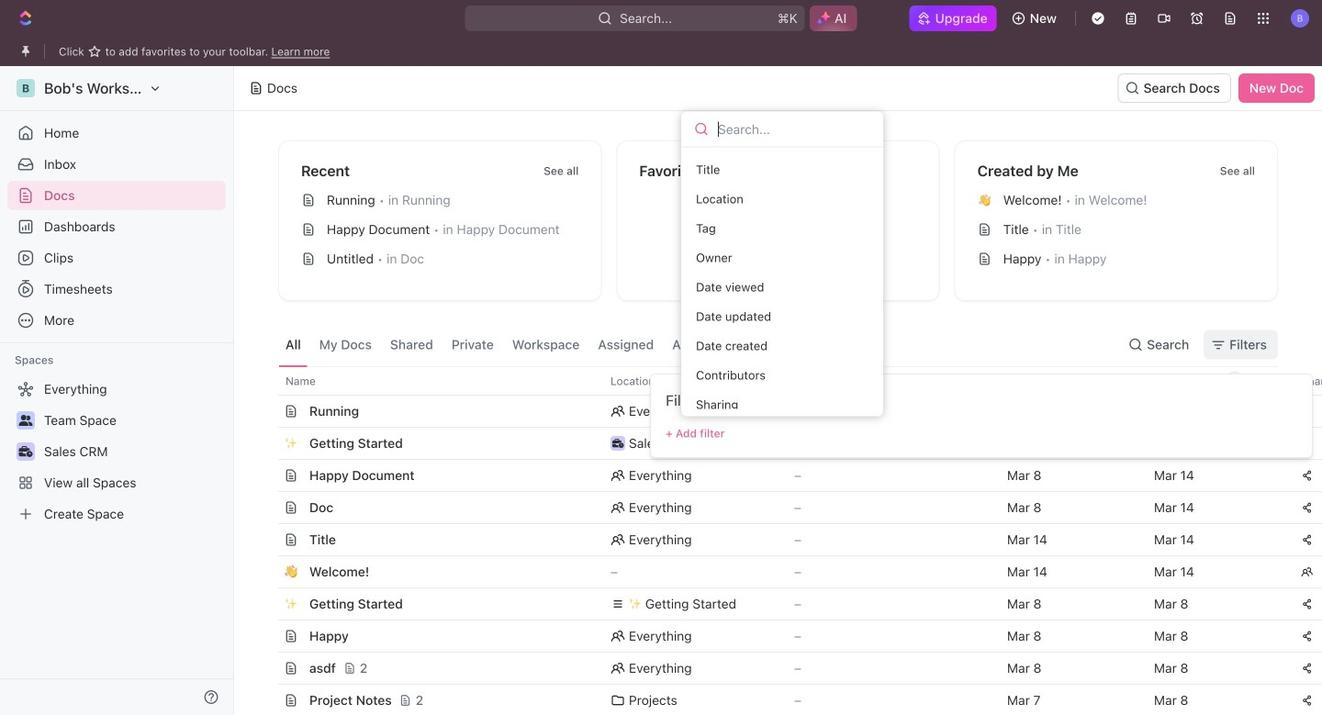 Task type: describe. For each thing, give the bounding box(es) containing it.
1 row from the top
[[258, 366, 1322, 396]]

3 row from the top
[[258, 427, 1322, 460]]

business time image
[[612, 439, 624, 448]]

8 row from the top
[[258, 588, 1322, 621]]

cell for sixth row
[[258, 524, 278, 556]]

7 row from the top
[[258, 556, 1322, 589]]

Search... text field
[[718, 115, 871, 143]]

no favorited docs image
[[742, 182, 815, 256]]

cell for tenth row
[[258, 653, 278, 684]]



Task type: vqa. For each thing, say whether or not it's contained in the screenshot.
11th Row from the bottom of the page
yes



Task type: locate. For each thing, give the bounding box(es) containing it.
9 row from the top
[[258, 620, 1322, 653]]

sidebar navigation
[[0, 66, 234, 715]]

5 row from the top
[[258, 491, 1322, 524]]

cell for first row from the bottom
[[258, 685, 278, 715]]

cell for eighth row from the top
[[258, 589, 278, 620]]

cell for third row
[[258, 428, 278, 459]]

cell for tenth row from the bottom
[[258, 396, 278, 427]]

4 row from the top
[[258, 459, 1322, 492]]

11 row from the top
[[258, 684, 1322, 715]]

tree inside sidebar navigation
[[7, 375, 226, 529]]

tab list
[[278, 323, 733, 366]]

cell
[[258, 396, 278, 427], [258, 428, 278, 459], [996, 428, 1143, 459], [1143, 428, 1290, 459], [258, 460, 278, 491], [258, 492, 278, 523], [258, 524, 278, 556], [258, 556, 278, 588], [258, 589, 278, 620], [258, 621, 278, 652], [258, 653, 278, 684], [258, 685, 278, 715]]

table
[[258, 366, 1322, 715]]

cell for ninth row
[[258, 621, 278, 652]]

2 row from the top
[[258, 395, 1322, 428]]

cell for fifth row from the top of the page
[[258, 492, 278, 523]]

column header
[[258, 366, 278, 396]]

10 row from the top
[[258, 652, 1322, 685]]

cell for seventh row
[[258, 556, 278, 588]]

row
[[258, 366, 1322, 396], [258, 395, 1322, 428], [258, 427, 1322, 460], [258, 459, 1322, 492], [258, 491, 1322, 524], [258, 523, 1322, 556], [258, 556, 1322, 589], [258, 588, 1322, 621], [258, 620, 1322, 653], [258, 652, 1322, 685], [258, 684, 1322, 715]]

tree
[[7, 375, 226, 529]]

cell for eighth row from the bottom of the page
[[258, 460, 278, 491]]

6 row from the top
[[258, 523, 1322, 556]]



